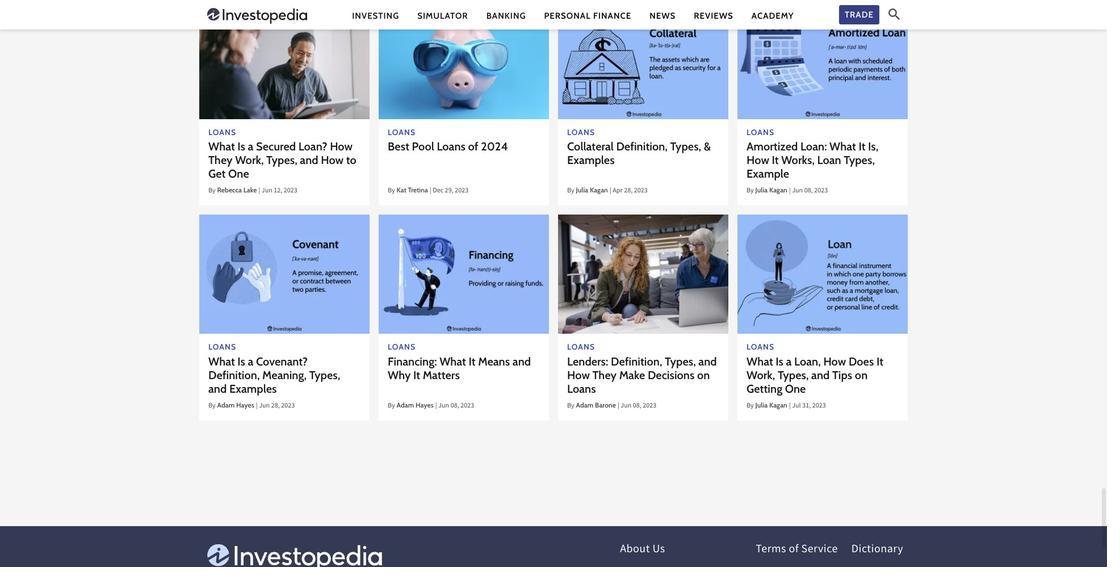 Task type: locate. For each thing, give the bounding box(es) containing it.
hayes
[[236, 401, 254, 409], [416, 401, 434, 409]]

it left is,
[[859, 140, 866, 153]]

julia left apr
[[576, 186, 588, 194]]

julia
[[576, 186, 588, 194], [755, 186, 768, 194], [755, 401, 768, 409]]

amortized
[[747, 140, 798, 153]]

one inside what is a secured loan? how they work, types, and how to get one by rebecca lake jun 12, 2023
[[228, 167, 249, 181]]

reviews link
[[694, 10, 733, 22]]

28, down meaning,
[[271, 401, 280, 411]]

0 vertical spatial work,
[[235, 153, 264, 167]]

examples up by julia kagan apr 28, 2023
[[567, 153, 615, 167]]

work, up lake
[[235, 153, 264, 167]]

08, down works,
[[804, 186, 813, 197]]

jun down meaning,
[[259, 401, 270, 411]]

examples inside collateral definition, types, & examples
[[567, 153, 615, 167]]

0 horizontal spatial adam
[[217, 401, 235, 409]]

1 hayes from the left
[[236, 401, 254, 409]]

covenant?
[[256, 355, 308, 368]]

2 hayes from the left
[[416, 401, 434, 409]]

and inside the what is a covenant? definition, meaning, types, and examples by adam hayes jun 28, 2023
[[208, 382, 227, 396]]

1 horizontal spatial one
[[785, 382, 806, 396]]

lenders:
[[567, 355, 608, 368]]

is for covenant?
[[237, 355, 245, 368]]

definition, inside the what is a covenant? definition, meaning, types, and examples by adam hayes jun 28, 2023
[[208, 368, 260, 382]]

what for what is a secured loan? how they work, types, and how to get one
[[208, 140, 235, 153]]

0 horizontal spatial loans
[[437, 140, 466, 153]]

why
[[388, 368, 411, 382]]

is
[[237, 140, 245, 153], [237, 355, 245, 368], [776, 355, 784, 368]]

investopedia homepage image
[[207, 7, 307, 25], [204, 544, 385, 567]]

08, down matters
[[451, 401, 459, 411]]

0 horizontal spatial examples
[[229, 382, 277, 396]]

1 vertical spatial 28,
[[271, 401, 280, 411]]

1 on from the left
[[697, 368, 710, 382]]

kagan
[[590, 186, 608, 194], [769, 186, 787, 194], [769, 401, 787, 409]]

work, for get
[[235, 153, 264, 167]]

1 vertical spatial of
[[789, 541, 799, 559]]

investopedia homepage image for about us
[[204, 544, 385, 567]]

loans
[[437, 140, 466, 153], [567, 382, 596, 396]]

on inside what is a loan, how does it work, types, and tips on getting one by julia kagan jul 31, 2023
[[855, 368, 868, 382]]

lake
[[243, 186, 257, 194]]

a inside the what is a covenant? definition, meaning, types, and examples by adam hayes jun 28, 2023
[[248, 355, 253, 368]]

2023 down the loan
[[814, 186, 828, 197]]

loans inside the 'lenders: definition, types, and how they make decisions on loans by adam barone jun 08, 2023'
[[567, 382, 596, 396]]

types, inside the 'lenders: definition, types, and how they make decisions on loans by adam barone jun 08, 2023'
[[665, 355, 696, 368]]

0 vertical spatial of
[[468, 140, 478, 153]]

kagan down example
[[769, 186, 787, 194]]

1 horizontal spatial work,
[[747, 368, 775, 382]]

a for secured
[[248, 140, 253, 153]]

jun inside what is a secured loan? how they work, types, and how to get one by rebecca lake jun 12, 2023
[[262, 186, 272, 197]]

1 horizontal spatial adam
[[397, 401, 414, 409]]

jun inside 'amortized loan: what it is, how it works, loan types, example by julia kagan jun 08, 2023'
[[792, 186, 803, 197]]

definition, up apr
[[616, 140, 668, 153]]

0 horizontal spatial one
[[228, 167, 249, 181]]

how left does
[[823, 355, 846, 368]]

1 horizontal spatial of
[[789, 541, 799, 559]]

0 horizontal spatial they
[[208, 153, 233, 167]]

simulator link
[[417, 10, 468, 22]]

examples inside the what is a covenant? definition, meaning, types, and examples by adam hayes jun 28, 2023
[[229, 382, 277, 396]]

a left loan,
[[786, 355, 792, 368]]

1 horizontal spatial loan image
[[738, 215, 908, 334]]

types, inside collateral definition, types, & examples
[[670, 140, 701, 153]]

amortized loan: what it is, how it works, loan types, example by julia kagan jun 08, 2023
[[747, 140, 879, 197]]

one up jul
[[785, 382, 806, 396]]

work, inside what is a secured loan? how they work, types, and how to get one by rebecca lake jun 12, 2023
[[235, 153, 264, 167]]

2023 down make
[[643, 401, 657, 411]]

terms of service
[[756, 541, 838, 559]]

types, right make
[[665, 355, 696, 368]]

adam inside the what is a covenant? definition, meaning, types, and examples by adam hayes jun 28, 2023
[[217, 401, 235, 409]]

by inside what is a loan, how does it work, types, and tips on getting one by julia kagan jul 31, 2023
[[747, 401, 754, 411]]

what inside what is a loan, how does it work, types, and tips on getting one by julia kagan jul 31, 2023
[[747, 355, 773, 368]]

types,
[[670, 140, 701, 153], [266, 153, 297, 167], [844, 153, 875, 167], [665, 355, 696, 368], [309, 368, 340, 382], [778, 368, 809, 382]]

is left covenant?
[[237, 355, 245, 368]]

definition,
[[616, 140, 668, 153], [611, 355, 662, 368], [208, 368, 260, 382]]

meaning,
[[262, 368, 307, 382]]

julia inside what is a loan, how does it work, types, and tips on getting one by julia kagan jul 31, 2023
[[755, 401, 768, 409]]

what
[[208, 140, 235, 153], [830, 140, 856, 153], [208, 355, 235, 368], [440, 355, 466, 368], [747, 355, 773, 368]]

a
[[248, 140, 253, 153], [248, 355, 253, 368], [786, 355, 792, 368]]

1 horizontal spatial hayes
[[416, 401, 434, 409]]

kagan inside what is a loan, how does it work, types, and tips on getting one by julia kagan jul 31, 2023
[[769, 401, 787, 409]]

it for it
[[413, 368, 420, 382]]

1 vertical spatial loan image
[[738, 215, 908, 334]]

adam
[[217, 401, 235, 409], [397, 401, 414, 409], [576, 401, 593, 409]]

examples
[[567, 153, 615, 167], [229, 382, 277, 396]]

1 vertical spatial they
[[592, 368, 617, 382]]

types, right the loan
[[844, 153, 875, 167]]

0 vertical spatial 28,
[[624, 186, 633, 197]]

0 vertical spatial investopedia homepage image
[[207, 7, 307, 25]]

kagan left jul
[[769, 401, 787, 409]]

types, up 12,
[[266, 153, 297, 167]]

investing
[[352, 11, 399, 21]]

one inside what is a loan, how does it work, types, and tips on getting one by julia kagan jul 31, 2023
[[785, 382, 806, 396]]

of
[[468, 140, 478, 153], [789, 541, 799, 559]]

is left loan,
[[776, 355, 784, 368]]

is inside what is a secured loan? how they work, types, and how to get one by rebecca lake jun 12, 2023
[[237, 140, 245, 153]]

they
[[208, 153, 233, 167], [592, 368, 617, 382]]

2023 down meaning,
[[281, 401, 295, 411]]

1 horizontal spatial on
[[855, 368, 868, 382]]

barone
[[595, 401, 616, 409]]

get
[[208, 167, 226, 181]]

jun left 12,
[[262, 186, 272, 197]]

kagan left apr
[[590, 186, 608, 194]]

08, down make
[[633, 401, 641, 411]]

0 horizontal spatial on
[[697, 368, 710, 382]]

definition, inside the 'lenders: definition, types, and how they make decisions on loans by adam barone jun 08, 2023'
[[611, 355, 662, 368]]

0 vertical spatial they
[[208, 153, 233, 167]]

jun right barone
[[621, 401, 632, 411]]

it right the why
[[413, 368, 420, 382]]

1 vertical spatial loans
[[567, 382, 596, 396]]

pool
[[412, 140, 434, 153]]

0 vertical spatial examples
[[567, 153, 615, 167]]

1 horizontal spatial they
[[592, 368, 617, 382]]

12,
[[274, 186, 282, 197]]

loan image
[[199, 0, 370, 119], [738, 215, 908, 334]]

2023 down financing: what it means and why it matters
[[461, 401, 474, 411]]

lenders: definition, types, and how they make decisions on loans by adam barone jun 08, 2023
[[567, 355, 717, 411]]

financing image
[[379, 215, 549, 334]]

work, left loan,
[[747, 368, 775, 382]]

it left works,
[[772, 153, 779, 167]]

2 adam from the left
[[397, 401, 414, 409]]

jun inside the 'lenders: definition, types, and how they make decisions on loans by adam barone jun 08, 2023'
[[621, 401, 632, 411]]

search image
[[889, 9, 900, 20]]

0 vertical spatial loan image
[[199, 0, 370, 119]]

by inside what is a secured loan? how they work, types, and how to get one by rebecca lake jun 12, 2023
[[208, 186, 216, 197]]

28, right apr
[[624, 186, 633, 197]]

works,
[[781, 153, 815, 167]]

they left make
[[592, 368, 617, 382]]

tretina
[[408, 186, 428, 194]]

banking link
[[486, 10, 526, 22]]

decisions
[[648, 368, 695, 382]]

best pool loans of 2024
[[388, 140, 508, 153]]

is left secured on the left
[[237, 140, 245, 153]]

how left works,
[[747, 153, 769, 167]]

1 vertical spatial examples
[[229, 382, 277, 396]]

on right tips
[[855, 368, 868, 382]]

julia down example
[[755, 186, 768, 194]]

what inside what is a secured loan? how they work, types, and how to get one by rebecca lake jun 12, 2023
[[208, 140, 235, 153]]

08,
[[804, 186, 813, 197], [451, 401, 459, 411], [633, 401, 641, 411]]

it
[[859, 140, 866, 153], [772, 153, 779, 167], [469, 355, 476, 368], [877, 355, 883, 368], [413, 368, 420, 382]]

29,
[[445, 186, 453, 197]]

1 vertical spatial investopedia homepage image
[[204, 544, 385, 567]]

one for get
[[228, 167, 249, 181]]

2023
[[284, 186, 297, 197], [455, 186, 468, 197], [634, 186, 648, 197], [814, 186, 828, 197], [281, 401, 295, 411], [461, 401, 474, 411], [643, 401, 657, 411], [812, 401, 826, 411]]

&
[[704, 140, 711, 153]]

2023 right 12,
[[284, 186, 297, 197]]

definition, inside collateral definition, types, & examples
[[616, 140, 668, 153]]

loan image for loan,
[[738, 215, 908, 334]]

definition, right lenders:
[[611, 355, 662, 368]]

it right does
[[877, 355, 883, 368]]

by julia kagan apr 28, 2023
[[567, 186, 648, 197]]

jun down works,
[[792, 186, 803, 197]]

2 on from the left
[[855, 368, 868, 382]]

it for a
[[877, 355, 883, 368]]

news link
[[650, 10, 676, 22]]

what inside financing: what it means and why it matters
[[440, 355, 466, 368]]

work, for getting
[[747, 368, 775, 382]]

of right terms
[[789, 541, 799, 559]]

how left make
[[567, 368, 590, 382]]

2 horizontal spatial adam
[[576, 401, 593, 409]]

and
[[300, 153, 318, 167], [513, 355, 531, 368], [698, 355, 717, 368], [811, 368, 830, 382], [208, 382, 227, 396]]

is inside what is a loan, how does it work, types, and tips on getting one by julia kagan jul 31, 2023
[[776, 355, 784, 368]]

31,
[[802, 401, 811, 411]]

is inside the what is a covenant? definition, meaning, types, and examples by adam hayes jun 28, 2023
[[237, 355, 245, 368]]

0 vertical spatial one
[[228, 167, 249, 181]]

matters
[[423, 368, 460, 382]]

1 adam from the left
[[217, 401, 235, 409]]

one up rebecca
[[228, 167, 249, 181]]

0 horizontal spatial work,
[[235, 153, 264, 167]]

kagan inside 'amortized loan: what it is, how it works, loan types, example by julia kagan jun 08, 2023'
[[769, 186, 787, 194]]

hayes inside 'by adam hayes jun 08, 2023'
[[416, 401, 434, 409]]

how
[[330, 140, 353, 153], [321, 153, 344, 167], [747, 153, 769, 167], [823, 355, 846, 368], [567, 368, 590, 382]]

a left secured on the left
[[248, 140, 253, 153]]

they up rebecca
[[208, 153, 233, 167]]

loans right pool
[[437, 140, 466, 153]]

examples down covenant?
[[229, 382, 277, 396]]

2023 right 31,
[[812, 401, 826, 411]]

investing link
[[352, 10, 399, 22]]

by adam hayes jun 08, 2023
[[388, 401, 474, 411]]

loan,
[[794, 355, 821, 368]]

of left 2024
[[468, 140, 478, 153]]

a inside what is a secured loan? how they work, types, and how to get one by rebecca lake jun 12, 2023
[[248, 140, 253, 153]]

0 horizontal spatial hayes
[[236, 401, 254, 409]]

1 horizontal spatial 08,
[[633, 401, 641, 411]]

kat
[[397, 186, 406, 194]]

0 horizontal spatial 08,
[[451, 401, 459, 411]]

3 adam from the left
[[576, 401, 593, 409]]

on right the decisions
[[697, 368, 710, 382]]

julia down getting
[[755, 401, 768, 409]]

one
[[228, 167, 249, 181], [785, 382, 806, 396]]

a left covenant?
[[248, 355, 253, 368]]

28,
[[624, 186, 633, 197], [271, 401, 280, 411]]

0 horizontal spatial 28,
[[271, 401, 280, 411]]

trade
[[845, 10, 874, 20]]

lender image
[[558, 215, 728, 334]]

work,
[[235, 153, 264, 167], [747, 368, 775, 382]]

on
[[697, 368, 710, 382], [855, 368, 868, 382]]

1 vertical spatial one
[[785, 382, 806, 396]]

it inside what is a loan, how does it work, types, and tips on getting one by julia kagan jul 31, 2023
[[877, 355, 883, 368]]

1 horizontal spatial examples
[[567, 153, 615, 167]]

1 vertical spatial work,
[[747, 368, 775, 382]]

1 horizontal spatial loans
[[567, 382, 596, 396]]

types, left the &
[[670, 140, 701, 153]]

2 horizontal spatial 08,
[[804, 186, 813, 197]]

loans down lenders:
[[567, 382, 596, 396]]

jun
[[262, 186, 272, 197], [792, 186, 803, 197], [259, 401, 270, 411], [438, 401, 449, 411], [621, 401, 632, 411]]

loan
[[817, 153, 841, 167]]

types, right meaning,
[[309, 368, 340, 382]]

a inside what is a loan, how does it work, types, and tips on getting one by julia kagan jul 31, 2023
[[786, 355, 792, 368]]

1 horizontal spatial 28,
[[624, 186, 633, 197]]

definition, left meaning,
[[208, 368, 260, 382]]

2023 right apr
[[634, 186, 648, 197]]

news
[[650, 11, 676, 21]]

what inside the what is a covenant? definition, meaning, types, and examples by adam hayes jun 28, 2023
[[208, 355, 235, 368]]

service
[[801, 541, 838, 559]]

work, inside what is a loan, how does it work, types, and tips on getting one by julia kagan jul 31, 2023
[[747, 368, 775, 382]]

by
[[208, 186, 216, 197], [388, 186, 395, 197], [567, 186, 574, 197], [747, 186, 754, 197], [208, 401, 216, 411], [388, 401, 395, 411], [567, 401, 574, 411], [747, 401, 754, 411]]

0 horizontal spatial loan image
[[199, 0, 370, 119]]

2023 inside 'amortized loan: what it is, how it works, loan types, example by julia kagan jun 08, 2023'
[[814, 186, 828, 197]]

best
[[388, 140, 409, 153]]

types, up jul
[[778, 368, 809, 382]]

banking
[[486, 11, 526, 21]]



Task type: vqa. For each thing, say whether or not it's contained in the screenshot.


Task type: describe. For each thing, give the bounding box(es) containing it.
they inside the 'lenders: definition, types, and how they make decisions on loans by adam barone jun 08, 2023'
[[592, 368, 617, 382]]

about
[[620, 541, 650, 559]]

they inside what is a secured loan? how they work, types, and how to get one by rebecca lake jun 12, 2023
[[208, 153, 233, 167]]

about us link
[[620, 541, 665, 559]]

what is a secured loan? how they work, types, and how to get one by rebecca lake jun 12, 2023
[[208, 140, 356, 197]]

loan?
[[298, 140, 327, 153]]

one for getting
[[785, 382, 806, 396]]

and inside financing: what it means and why it matters
[[513, 355, 531, 368]]

by inside the what is a covenant? definition, meaning, types, and examples by adam hayes jun 28, 2023
[[208, 401, 216, 411]]

us
[[653, 541, 665, 559]]

investopedia homepage image for investing
[[207, 7, 307, 25]]

a for loan,
[[786, 355, 792, 368]]

collateral
[[567, 140, 614, 153]]

is for loan,
[[776, 355, 784, 368]]

on inside the 'lenders: definition, types, and how they make decisions on loans by adam barone jun 08, 2023'
[[697, 368, 710, 382]]

by inside 'amortized loan: what it is, how it works, loan types, example by julia kagan jun 08, 2023'
[[747, 186, 754, 197]]

by kat tretina dec 29, 2023
[[388, 186, 468, 197]]

kagan inside by julia kagan apr 28, 2023
[[590, 186, 608, 194]]

adam inside 'by adam hayes jun 08, 2023'
[[397, 401, 414, 409]]

reviews
[[694, 11, 733, 21]]

personal finance
[[544, 11, 631, 21]]

terms
[[756, 541, 786, 559]]

by inside the 'lenders: definition, types, and how they make decisions on loans by adam barone jun 08, 2023'
[[567, 401, 574, 411]]

0 vertical spatial loans
[[437, 140, 466, 153]]

2024
[[481, 140, 508, 153]]

what for what is a covenant? definition, meaning, types, and examples
[[208, 355, 235, 368]]

about us
[[620, 541, 665, 559]]

loan:
[[800, 140, 827, 153]]

finance
[[593, 11, 631, 21]]

terms of service link
[[756, 541, 838, 559]]

types, inside what is a secured loan? how they work, types, and how to get one by rebecca lake jun 12, 2023
[[266, 153, 297, 167]]

2023 inside what is a secured loan? how they work, types, and how to get one by rebecca lake jun 12, 2023
[[284, 186, 297, 197]]

apr
[[613, 186, 623, 197]]

julia inside 'amortized loan: what it is, how it works, loan types, example by julia kagan jun 08, 2023'
[[755, 186, 768, 194]]

hayes inside the what is a covenant? definition, meaning, types, and examples by adam hayes jun 28, 2023
[[236, 401, 254, 409]]

covenant image
[[199, 215, 370, 334]]

make
[[619, 368, 645, 382]]

is for secured
[[237, 140, 245, 153]]

financing:
[[388, 355, 437, 368]]

a for covenant?
[[248, 355, 253, 368]]

2023 inside the what is a covenant? definition, meaning, types, and examples by adam hayes jun 28, 2023
[[281, 401, 295, 411]]

it for what
[[772, 153, 779, 167]]

means
[[478, 355, 510, 368]]

and inside the 'lenders: definition, types, and how they make decisions on loans by adam barone jun 08, 2023'
[[698, 355, 717, 368]]

example
[[747, 167, 789, 181]]

08, inside the 'lenders: definition, types, and how they make decisions on loans by adam barone jun 08, 2023'
[[633, 401, 641, 411]]

adam inside the 'lenders: definition, types, and how they make decisions on loans by adam barone jun 08, 2023'
[[576, 401, 593, 409]]

dictionary link
[[851, 541, 903, 559]]

2023 inside what is a loan, how does it work, types, and tips on getting one by julia kagan jul 31, 2023
[[812, 401, 826, 411]]

types, inside 'amortized loan: what it is, how it works, loan types, example by julia kagan jun 08, 2023'
[[844, 153, 875, 167]]

2023 inside the 'lenders: definition, types, and how they make decisions on loans by adam barone jun 08, 2023'
[[643, 401, 657, 411]]

it left means at the bottom left of page
[[469, 355, 476, 368]]

to
[[346, 153, 356, 167]]

loan image for secured
[[199, 0, 370, 119]]

is,
[[868, 140, 879, 153]]

what is a covenant? definition, meaning, types, and examples by adam hayes jun 28, 2023
[[208, 355, 340, 411]]

and inside what is a secured loan? how they work, types, and how to get one by rebecca lake jun 12, 2023
[[300, 153, 318, 167]]

08, inside 'amortized loan: what it is, how it works, loan types, example by julia kagan jun 08, 2023'
[[804, 186, 813, 197]]

secured
[[256, 140, 296, 153]]

how left to
[[321, 153, 344, 167]]

jul
[[792, 401, 801, 411]]

academy
[[752, 11, 794, 21]]

what inside 'amortized loan: what it is, how it works, loan types, example by julia kagan jun 08, 2023'
[[830, 140, 856, 153]]

definition, for lenders:
[[611, 355, 662, 368]]

getting
[[747, 382, 782, 396]]

julia inside by julia kagan apr 28, 2023
[[576, 186, 588, 194]]

how right 'loan?'
[[330, 140, 353, 153]]

personal finance link
[[544, 10, 631, 22]]

simulator
[[417, 11, 468, 21]]

best pool loans 5080790 image
[[379, 0, 549, 119]]

personal
[[544, 11, 591, 21]]

collateral definition, types, & examples
[[567, 140, 711, 167]]

does
[[849, 355, 874, 368]]

definition, for collateral
[[616, 140, 668, 153]]

amortized loan image
[[738, 0, 908, 119]]

types, inside what is a loan, how does it work, types, and tips on getting one by julia kagan jul 31, 2023
[[778, 368, 809, 382]]

how inside the 'lenders: definition, types, and how they make decisions on loans by adam barone jun 08, 2023'
[[567, 368, 590, 382]]

dictionary
[[851, 541, 903, 559]]

collateral image
[[558, 0, 728, 119]]

28, inside the what is a covenant? definition, meaning, types, and examples by adam hayes jun 28, 2023
[[271, 401, 280, 411]]

academy link
[[752, 10, 794, 22]]

tips
[[832, 368, 852, 382]]

jun inside the what is a covenant? definition, meaning, types, and examples by adam hayes jun 28, 2023
[[259, 401, 270, 411]]

dec
[[433, 186, 444, 197]]

2023 right 29, on the left top
[[455, 186, 468, 197]]

financing: what it means and why it matters
[[388, 355, 531, 382]]

and inside what is a loan, how does it work, types, and tips on getting one by julia kagan jul 31, 2023
[[811, 368, 830, 382]]

what is a loan, how does it work, types, and tips on getting one by julia kagan jul 31, 2023
[[747, 355, 883, 411]]

how inside 'amortized loan: what it is, how it works, loan types, example by julia kagan jun 08, 2023'
[[747, 153, 769, 167]]

types, inside the what is a covenant? definition, meaning, types, and examples by adam hayes jun 28, 2023
[[309, 368, 340, 382]]

0 horizontal spatial of
[[468, 140, 478, 153]]

how inside what is a loan, how does it work, types, and tips on getting one by julia kagan jul 31, 2023
[[823, 355, 846, 368]]

trade link
[[839, 5, 879, 25]]

what for what is a loan, how does it work, types, and tips on getting one
[[747, 355, 773, 368]]

rebecca
[[217, 186, 242, 194]]

jun down matters
[[438, 401, 449, 411]]



